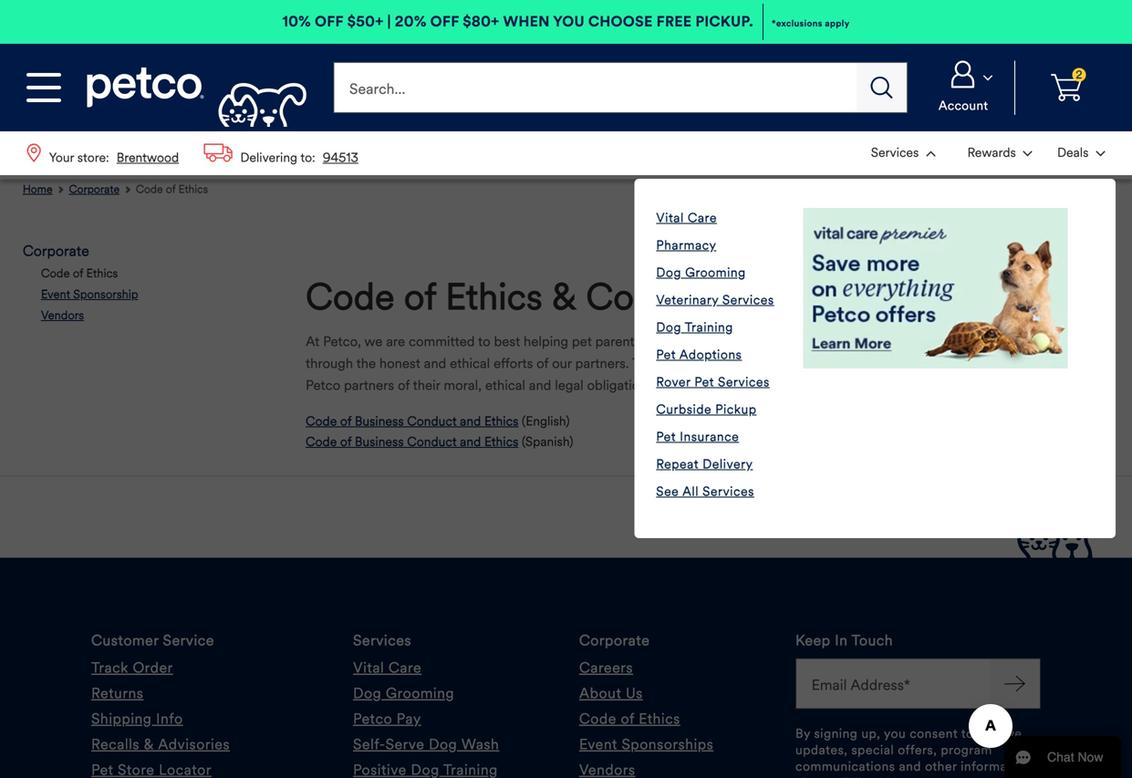 Task type: describe. For each thing, give the bounding box(es) containing it.
life
[[816, 333, 834, 350]]

2
[[1077, 68, 1083, 82]]

*exclusions apply
[[772, 18, 850, 29]]

at
[[306, 333, 320, 350]]

pharmacy link
[[657, 236, 717, 256]]

code of business conduct and ethics link for (english)
[[306, 411, 519, 432]]

pet
[[572, 333, 592, 350]]

0 vertical spatial ethical
[[450, 355, 490, 372]]

when
[[503, 13, 550, 31]]

1 vertical spatial their
[[413, 377, 441, 394]]

committed
[[409, 333, 475, 350]]

returns link
[[91, 681, 144, 707]]

receive
[[978, 726, 1023, 742]]

20%
[[395, 13, 427, 31]]

email
[[817, 775, 850, 779]]

vendors link
[[41, 307, 84, 324]]

2 link
[[1023, 60, 1111, 115]]

us
[[626, 685, 643, 703]]

care for vital care
[[688, 210, 717, 226]]

1 off from the left
[[315, 13, 344, 31]]

be
[[1004, 333, 1019, 350]]

vital care dog grooming petco pay self-serve dog wash
[[353, 660, 500, 754]]

shipping
[[91, 711, 152, 728]]

touch
[[852, 632, 894, 650]]

2 vertical spatial corporate
[[580, 632, 650, 650]]

quality
[[756, 333, 797, 350]]

ethics inside corporate code of ethics event sponsorship vendors
[[86, 266, 118, 281]]

best
[[494, 333, 521, 350]]

0 vertical spatial their
[[673, 333, 700, 350]]

by signing up, you consent to receive updates, special offers, program communications and other information via email from petco.
[[796, 726, 1031, 779]]

petco pay link
[[353, 707, 421, 733]]

code of ethics & conduct
[[306, 275, 728, 319]]

1 business from the top
[[355, 413, 404, 429]]

sidebar navigation element
[[23, 243, 261, 324]]

repeat delivery link
[[657, 455, 753, 475]]

10%
[[283, 13, 311, 31]]

careers link
[[580, 656, 634, 681]]

track order returns shipping info recalls & advisories
[[91, 660, 230, 754]]

|
[[388, 13, 391, 31]]

1 list from the left
[[15, 131, 371, 180]]

to for best
[[478, 333, 491, 350]]

2 business from the top
[[355, 434, 404, 450]]

customer service
[[91, 632, 214, 650]]

pet inside rover pet services link
[[695, 374, 715, 390]]

pet adoptions link
[[657, 345, 742, 365]]

sponsorship
[[73, 287, 138, 302]]

updates,
[[796, 743, 848, 759]]

all
[[683, 484, 699, 500]]

communications
[[796, 759, 896, 775]]

Search search field
[[334, 62, 857, 113]]

program
[[941, 743, 993, 759]]

dog left wash on the bottom left of page
[[429, 736, 458, 754]]

pet for insurance
[[657, 429, 676, 445]]

shipping info link
[[91, 707, 183, 733]]

rover
[[657, 374, 691, 390]]

arrow right 12 button
[[990, 659, 1042, 710]]

of inside careers about us code of ethics event sponsorships
[[621, 711, 635, 728]]

signing
[[815, 726, 858, 742]]

at petco, we are committed to best helping pet parents give their pets the quality of life they deserve. this can only be achieved through the honest and ethical efforts of our partners. the petco code of ethics & conduct serves as an important guide to inform all petco partners of their moral, ethical and legal obligations.
[[306, 333, 1108, 394]]

customer
[[91, 632, 159, 650]]

returns
[[91, 685, 144, 703]]

delivery
[[703, 456, 753, 472]]

keep
[[796, 632, 831, 650]]

1 vertical spatial corporate link
[[23, 243, 89, 260]]

vital for vital care dog grooming petco pay self-serve dog wash
[[353, 660, 385, 677]]

veterinary
[[657, 292, 719, 308]]

partners.
[[576, 355, 629, 372]]

carat down icon 13 button
[[920, 60, 1008, 115]]

event inside corporate code of ethics event sponsorship vendors
[[41, 287, 70, 302]]

$80+
[[463, 13, 500, 31]]

wash
[[462, 736, 500, 754]]

free
[[657, 13, 692, 31]]

grooming inside vital care dog grooming petco pay self-serve dog wash
[[386, 685, 455, 703]]

vital for vital care
[[657, 210, 684, 226]]

all
[[1094, 355, 1108, 372]]

dog training
[[657, 320, 734, 335]]

corporate code of ethics event sponsorship vendors
[[23, 243, 138, 323]]

keep in touch
[[796, 632, 894, 650]]

insurance
[[680, 429, 740, 445]]

(english)
[[522, 413, 570, 429]]

2 off from the left
[[431, 13, 459, 31]]

information
[[961, 759, 1031, 775]]

honest
[[380, 355, 421, 372]]

choose
[[589, 13, 653, 31]]

pay
[[397, 711, 421, 728]]

other
[[926, 759, 958, 775]]

achieved
[[1023, 333, 1077, 350]]

event inside careers about us code of ethics event sponsorships
[[580, 736, 618, 754]]

2 carat down icon 13 button from the left
[[950, 133, 1044, 173]]

& inside "track order returns shipping info recalls & advisories"
[[144, 736, 154, 754]]

parents
[[596, 333, 641, 350]]

recalls
[[91, 736, 140, 754]]

as
[[901, 355, 914, 372]]

veterinary services link
[[657, 290, 775, 310]]

search image
[[872, 77, 893, 99]]

via
[[796, 775, 814, 779]]

only
[[975, 333, 1000, 350]]

special
[[852, 743, 895, 759]]

can
[[950, 333, 971, 350]]

efforts
[[494, 355, 533, 372]]

about
[[580, 685, 622, 703]]



Task type: locate. For each thing, give the bounding box(es) containing it.
their
[[673, 333, 700, 350], [413, 377, 441, 394]]

0 vertical spatial corporate
[[69, 183, 120, 196]]

& up the pet
[[552, 275, 577, 319]]

from
[[853, 775, 882, 779]]

service
[[163, 632, 214, 650]]

0 vertical spatial vital
[[657, 210, 684, 226]]

obligations.
[[587, 377, 657, 394]]

0 vertical spatial dog grooming link
[[657, 263, 746, 283]]

you inside 'by signing up, you consent to receive updates, special offers, program communications and other information via email from petco.'
[[884, 726, 907, 742]]

track
[[91, 660, 129, 677]]

1 horizontal spatial carat down icon 13 button
[[950, 133, 1044, 173]]

petco up the "self-"
[[353, 711, 393, 728]]

legal
[[555, 377, 584, 394]]

vital up pharmacy
[[657, 210, 684, 226]]

curbside pickup
[[657, 402, 757, 418]]

0 horizontal spatial list
[[15, 131, 371, 180]]

to down achieved
[[1035, 355, 1048, 372]]

1 horizontal spatial off
[[431, 13, 459, 31]]

an
[[917, 355, 932, 372]]

list item
[[635, 131, 1116, 539]]

carat down icon 13 button down search icon
[[861, 133, 947, 173]]

1 vertical spatial to
[[1035, 355, 1048, 372]]

careers
[[580, 660, 634, 677]]

0 horizontal spatial &
[[144, 736, 154, 754]]

1 horizontal spatial dog grooming link
[[657, 263, 746, 283]]

we
[[365, 333, 383, 350]]

pet adoptions
[[657, 347, 742, 363]]

vital inside vital care dog grooming petco pay self-serve dog wash
[[353, 660, 385, 677]]

services up petco pay link
[[353, 632, 412, 650]]

conduct
[[586, 275, 728, 319], [802, 355, 855, 372], [407, 413, 457, 429], [407, 434, 457, 450]]

this
[[921, 333, 946, 350]]

dog grooming link inside list item
[[657, 263, 746, 283]]

pet up repeat
[[657, 429, 676, 445]]

petco up rover
[[659, 355, 694, 372]]

dog down pharmacy 'link'
[[657, 265, 682, 281]]

0 horizontal spatial carat down icon 13 button
[[861, 133, 947, 173]]

care up pay
[[389, 660, 422, 677]]

dog grooming link
[[657, 263, 746, 283], [353, 681, 455, 707]]

1 vertical spatial dog grooming link
[[353, 681, 455, 707]]

None email field
[[796, 659, 990, 710]]

0 horizontal spatial you
[[553, 13, 585, 31]]

in
[[835, 632, 848, 650]]

see all services link
[[657, 482, 755, 502]]

carat down icon 13 button inside list item
[[861, 133, 947, 173]]

2 list from the left
[[635, 131, 1118, 539]]

they
[[837, 333, 863, 350]]

1 horizontal spatial vital
[[657, 210, 684, 226]]

offers,
[[898, 743, 938, 759]]

care for vital care dog grooming petco pay self-serve dog wash
[[389, 660, 422, 677]]

carat down icon 13 image inside dropdown button
[[984, 75, 993, 81]]

1 vertical spatial pet
[[695, 374, 715, 390]]

carat down icon 13 image
[[984, 75, 993, 81], [927, 151, 936, 157], [1024, 151, 1033, 157], [1097, 151, 1106, 157]]

info
[[156, 711, 183, 728]]

vital up petco pay link
[[353, 660, 385, 677]]

corporate up event sponsorship link
[[23, 243, 89, 260]]

0 vertical spatial grooming
[[686, 265, 746, 281]]

0 horizontal spatial their
[[413, 377, 441, 394]]

the
[[633, 355, 655, 372]]

moral,
[[444, 377, 482, 394]]

(spanish)
[[522, 434, 574, 450]]

the up partners
[[357, 355, 376, 372]]

business
[[355, 413, 404, 429], [355, 434, 404, 450]]

petco down through
[[306, 377, 341, 394]]

2 horizontal spatial carat down icon 13 button
[[1047, 133, 1116, 173]]

*exclusions
[[772, 18, 823, 29]]

pet insurance
[[657, 429, 740, 445]]

0 horizontal spatial grooming
[[386, 685, 455, 703]]

10% off $50+ | 20% off $80+ when you choose free pickup.
[[283, 13, 754, 31]]

1 horizontal spatial to
[[962, 726, 975, 742]]

event down code of ethics link
[[580, 736, 618, 754]]

1 horizontal spatial grooming
[[686, 265, 746, 281]]

corporate inside corporate code of ethics event sponsorship vendors
[[23, 243, 89, 260]]

vital
[[657, 210, 684, 226], [353, 660, 385, 677]]

to inside 'by signing up, you consent to receive updates, special offers, program communications and other information via email from petco.'
[[962, 726, 975, 742]]

to
[[478, 333, 491, 350], [1035, 355, 1048, 372], [962, 726, 975, 742]]

1 vertical spatial petco
[[306, 377, 341, 394]]

code inside careers about us code of ethics event sponsorships
[[580, 711, 617, 728]]

about us link
[[580, 681, 643, 707]]

pharmacy
[[657, 237, 717, 253]]

& inside at petco, we are committed to best helping pet parents give their pets the quality of life they deserve. this can only be achieved through the honest and ethical efforts of our partners. the petco code of ethics & conduct serves as an important guide to inform all petco partners of their moral, ethical and legal obligations.
[[789, 355, 799, 372]]

dog training link
[[657, 318, 734, 338]]

0 horizontal spatial event
[[41, 287, 70, 302]]

0 horizontal spatial the
[[357, 355, 376, 372]]

of
[[166, 183, 176, 196], [73, 266, 83, 281], [404, 275, 436, 319], [800, 333, 812, 350], [537, 355, 549, 372], [734, 355, 746, 372], [398, 377, 410, 394], [340, 413, 352, 429], [340, 434, 352, 450], [621, 711, 635, 728]]

0 vertical spatial the
[[733, 333, 753, 350]]

you right up,
[[884, 726, 907, 742]]

0 vertical spatial petco
[[659, 355, 694, 372]]

partners
[[344, 377, 394, 394]]

0 vertical spatial business
[[355, 413, 404, 429]]

services
[[723, 292, 775, 308], [718, 374, 770, 390], [703, 484, 755, 500], [353, 632, 412, 650]]

0 horizontal spatial vital care link
[[353, 656, 422, 681]]

2 horizontal spatial to
[[1035, 355, 1048, 372]]

1 horizontal spatial &
[[552, 275, 577, 319]]

list containing vital care
[[635, 131, 1118, 539]]

dog down "veterinary"
[[657, 320, 682, 335]]

code of business conduct and ethics link for (spanish)
[[306, 432, 519, 452]]

self-
[[353, 736, 386, 754]]

1 vertical spatial vital
[[353, 660, 385, 677]]

rover pet services link
[[657, 372, 770, 393]]

0 horizontal spatial to
[[478, 333, 491, 350]]

pet
[[657, 347, 676, 363], [695, 374, 715, 390], [657, 429, 676, 445]]

0 horizontal spatial petco
[[306, 377, 341, 394]]

corporate right home link
[[69, 183, 120, 196]]

petco inside vital care dog grooming petco pay self-serve dog wash
[[353, 711, 393, 728]]

pet right the
[[657, 347, 676, 363]]

1 horizontal spatial the
[[733, 333, 753, 350]]

code of ethics
[[136, 183, 208, 196]]

grooming inside list item
[[686, 265, 746, 281]]

corporate link up event sponsorship link
[[23, 243, 89, 260]]

1 horizontal spatial you
[[884, 726, 907, 742]]

2 vertical spatial &
[[144, 736, 154, 754]]

& down quality
[[789, 355, 799, 372]]

serves
[[859, 355, 897, 372]]

petco,
[[323, 333, 361, 350]]

0 horizontal spatial vital
[[353, 660, 385, 677]]

care inside vital care dog grooming petco pay self-serve dog wash
[[389, 660, 422, 677]]

vendors
[[41, 308, 84, 323]]

grooming up pay
[[386, 685, 455, 703]]

care
[[688, 210, 717, 226], [389, 660, 422, 677]]

and inside 'by signing up, you consent to receive updates, special offers, program communications and other information via email from petco.'
[[900, 759, 922, 775]]

pickup.
[[696, 13, 754, 31]]

vital care link
[[657, 208, 717, 228], [353, 656, 422, 681]]

care up pharmacy
[[688, 210, 717, 226]]

1 vertical spatial &
[[789, 355, 799, 372]]

repeat
[[657, 456, 699, 472]]

0 vertical spatial &
[[552, 275, 577, 319]]

ethical up moral,
[[450, 355, 490, 372]]

services down delivery
[[703, 484, 755, 500]]

petco
[[659, 355, 694, 372], [306, 377, 341, 394], [353, 711, 393, 728]]

1 horizontal spatial petco
[[353, 711, 393, 728]]

consent
[[910, 726, 959, 742]]

to for receive
[[962, 726, 975, 742]]

carat down icon 13 button down carat down icon 13 dropdown button
[[950, 133, 1044, 173]]

to left the best
[[478, 333, 491, 350]]

1 vertical spatial ethical
[[486, 377, 526, 394]]

0 vertical spatial to
[[478, 333, 491, 350]]

0 vertical spatial vital care link
[[657, 208, 717, 228]]

conduct inside at petco, we are committed to best helping pet parents give their pets the quality of life they deserve. this can only be achieved through the honest and ethical efforts of our partners. the petco code of ethics & conduct serves as an important guide to inform all petco partners of their moral, ethical and legal obligations.
[[802, 355, 855, 372]]

pet inside pet insurance link
[[657, 429, 676, 445]]

corporate link right home link
[[69, 180, 132, 199]]

1 vertical spatial business
[[355, 434, 404, 450]]

vital care link for dog grooming
[[353, 656, 422, 681]]

2 vertical spatial petco
[[353, 711, 393, 728]]

vital inside list item
[[657, 210, 684, 226]]

event sponsorships link
[[580, 733, 714, 758]]

dog up petco pay link
[[353, 685, 382, 703]]

2 vertical spatial pet
[[657, 429, 676, 445]]

ethics
[[178, 183, 208, 196], [86, 266, 118, 281], [446, 275, 543, 319], [749, 355, 786, 372], [485, 413, 519, 429], [485, 434, 519, 450], [639, 711, 681, 728]]

code inside at petco, we are committed to best helping pet parents give their pets the quality of life they deserve. this can only be achieved through the honest and ethical efforts of our partners. the petco code of ethics & conduct serves as an important guide to inform all petco partners of their moral, ethical and legal obligations.
[[697, 355, 730, 372]]

event
[[41, 287, 70, 302], [580, 736, 618, 754]]

& down shipping info link
[[144, 736, 154, 754]]

pet insurance link
[[657, 427, 740, 447]]

inform
[[1051, 355, 1091, 372]]

code
[[136, 183, 163, 196], [41, 266, 70, 281], [306, 275, 395, 319], [697, 355, 730, 372], [306, 413, 337, 429], [306, 434, 337, 450], [580, 711, 617, 728]]

2 vertical spatial to
[[962, 726, 975, 742]]

1 horizontal spatial event
[[580, 736, 618, 754]]

0 horizontal spatial dog grooming link
[[353, 681, 455, 707]]

pet for adoptions
[[657, 347, 676, 363]]

give
[[645, 333, 670, 350]]

curbside
[[657, 402, 712, 418]]

adoptions
[[680, 347, 742, 363]]

vital care link up petco pay link
[[353, 656, 422, 681]]

our
[[552, 355, 572, 372]]

grooming up veterinary services
[[686, 265, 746, 281]]

veterinary services
[[657, 292, 775, 308]]

pet inside pet adoptions "link"
[[657, 347, 676, 363]]

event sponsorship link
[[41, 286, 138, 303]]

1 code of business conduct and ethics link from the top
[[306, 411, 519, 432]]

apply
[[825, 18, 850, 29]]

ethical down 'efforts'
[[486, 377, 526, 394]]

1 vertical spatial care
[[389, 660, 422, 677]]

1 vertical spatial grooming
[[386, 685, 455, 703]]

event up vendors
[[41, 287, 70, 302]]

vital care link for pharmacy
[[657, 208, 717, 228]]

ethics inside careers about us code of ethics event sponsorships
[[639, 711, 681, 728]]

dog grooming
[[657, 265, 746, 281]]

0 vertical spatial corporate link
[[69, 180, 132, 199]]

$50+
[[347, 13, 384, 31]]

0 vertical spatial pet
[[657, 347, 676, 363]]

dog grooming link up pay
[[353, 681, 455, 707]]

1 vertical spatial vital care link
[[353, 656, 422, 681]]

services up pickup at the right bottom of the page
[[718, 374, 770, 390]]

home
[[23, 183, 53, 196]]

services up training
[[723, 292, 775, 308]]

carat down icon 13 button down "2" link
[[1047, 133, 1116, 173]]

list
[[15, 131, 371, 180], [635, 131, 1118, 539]]

1 carat down icon 13 button from the left
[[861, 133, 947, 173]]

training
[[685, 320, 734, 335]]

see
[[657, 484, 679, 500]]

of inside corporate code of ethics event sponsorship vendors
[[73, 266, 83, 281]]

to up program
[[962, 726, 975, 742]]

0 vertical spatial event
[[41, 287, 70, 302]]

1 horizontal spatial list
[[635, 131, 1118, 539]]

1 vertical spatial you
[[884, 726, 907, 742]]

corporate up careers
[[580, 632, 650, 650]]

recalls & advisories link
[[91, 733, 230, 758]]

1 horizontal spatial their
[[673, 333, 700, 350]]

0 horizontal spatial care
[[389, 660, 422, 677]]

off right 10%
[[315, 13, 344, 31]]

code of ethics link
[[580, 707, 681, 733]]

the right the pets
[[733, 333, 753, 350]]

sponsorships
[[622, 736, 714, 754]]

2 horizontal spatial &
[[789, 355, 799, 372]]

ethics inside at petco, we are committed to best helping pet parents give their pets the quality of life they deserve. this can only be achieved through the honest and ethical efforts of our partners. the petco code of ethics & conduct serves as an important guide to inform all petco partners of their moral, ethical and legal obligations.
[[749, 355, 786, 372]]

1 horizontal spatial vital care link
[[657, 208, 717, 228]]

dog grooming link up "veterinary"
[[657, 263, 746, 283]]

0 vertical spatial care
[[688, 210, 717, 226]]

code inside corporate code of ethics event sponsorship vendors
[[41, 266, 70, 281]]

1 horizontal spatial care
[[688, 210, 717, 226]]

0 vertical spatial you
[[553, 13, 585, 31]]

0 horizontal spatial off
[[315, 13, 344, 31]]

3 carat down icon 13 button from the left
[[1047, 133, 1116, 173]]

submit email address image
[[1005, 673, 1027, 695]]

1 vertical spatial the
[[357, 355, 376, 372]]

careers about us code of ethics event sponsorships
[[580, 660, 714, 754]]

1 vertical spatial event
[[580, 736, 618, 754]]

see all services
[[657, 484, 755, 500]]

1 vertical spatial corporate
[[23, 243, 89, 260]]

2 code of business conduct and ethics link from the top
[[306, 432, 519, 452]]

off right the '20%'
[[431, 13, 459, 31]]

care inside list item
[[688, 210, 717, 226]]

2 horizontal spatial petco
[[659, 355, 694, 372]]

you right when
[[553, 13, 585, 31]]

grooming
[[686, 265, 746, 281], [386, 685, 455, 703]]

pet up curbside pickup
[[695, 374, 715, 390]]

are
[[386, 333, 405, 350]]

vital care link up pharmacy
[[657, 208, 717, 228]]

track order link
[[91, 656, 173, 681]]

list item containing vital care
[[635, 131, 1116, 539]]



Task type: vqa. For each thing, say whether or not it's contained in the screenshot.


